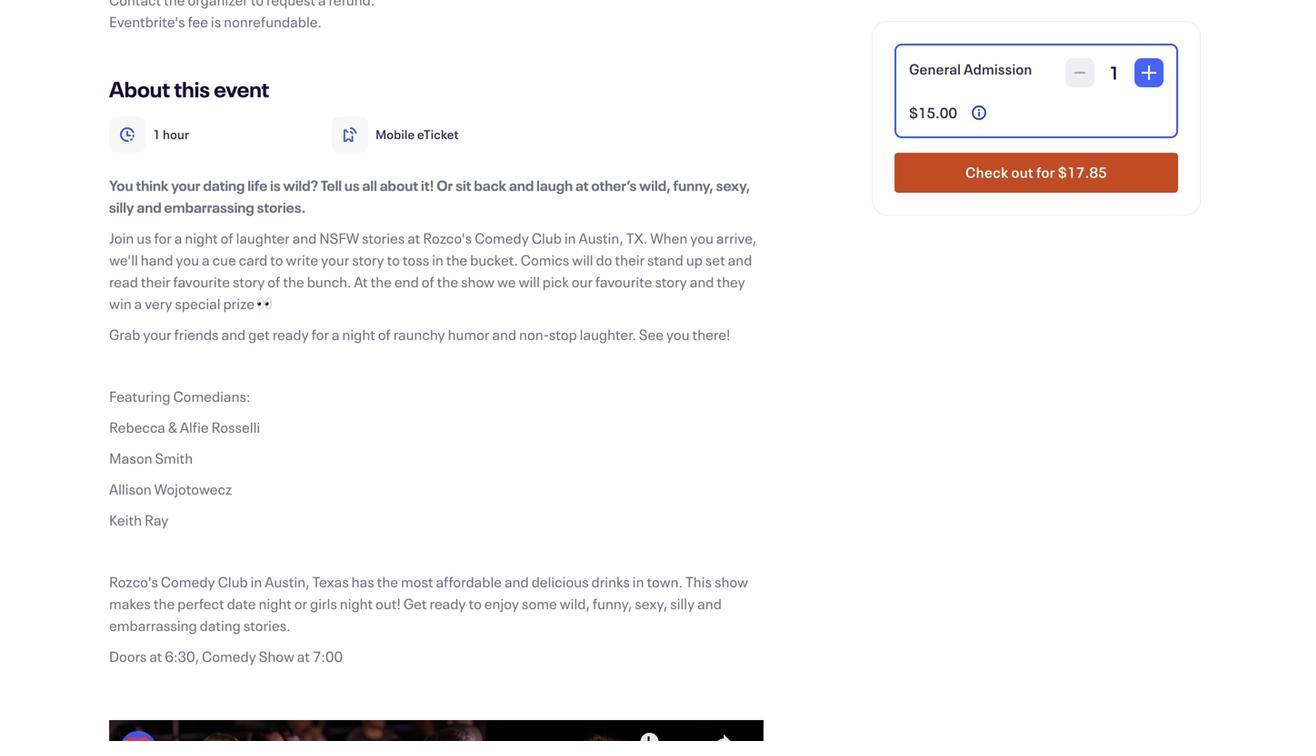 Task type: locate. For each thing, give the bounding box(es) containing it.
stories.
[[257, 197, 306, 217], [243, 616, 291, 635]]

0 vertical spatial your
[[171, 175, 201, 195]]

embarrassing inside you think your dating life is wild? tell us all about it! or sit back and laugh at other's wild, funny, sexy, silly and embarrassing stories.
[[164, 197, 254, 217]]

you right see
[[666, 325, 690, 344]]

funny, down the drinks
[[593, 594, 632, 613]]

1 vertical spatial will
[[519, 272, 540, 291]]

1 vertical spatial us
[[137, 228, 152, 248]]

back
[[474, 175, 507, 195]]

1 vertical spatial their
[[141, 272, 171, 291]]

0 horizontal spatial us
[[137, 228, 152, 248]]

0 vertical spatial silly
[[109, 197, 134, 217]]

0 vertical spatial sexy,
[[716, 175, 750, 195]]

0 vertical spatial comedy
[[475, 228, 529, 248]]

1 horizontal spatial will
[[572, 250, 593, 270]]

1 vertical spatial rozco's
[[109, 572, 158, 592]]

laughter.
[[580, 325, 637, 344]]

silly inside you think your dating life is wild? tell us all about it! or sit back and laugh at other's wild, funny, sexy, silly and embarrassing stories.
[[109, 197, 134, 217]]

1 vertical spatial you
[[176, 250, 199, 270]]

most
[[401, 572, 433, 592]]

1 horizontal spatial us
[[345, 175, 360, 195]]

1 vertical spatial your
[[321, 250, 349, 270]]

1 horizontal spatial sexy,
[[716, 175, 750, 195]]

eticket
[[417, 126, 459, 143]]

&
[[168, 417, 177, 437]]

1 horizontal spatial story
[[352, 250, 384, 270]]

club up comics
[[532, 228, 562, 248]]

1 vertical spatial for
[[312, 325, 329, 344]]

us left all
[[345, 175, 360, 195]]

👀
[[257, 294, 272, 313]]

wild, inside 'rozco's comedy club in austin, texas has the most affordable and delicious drinks in town. this show makes the perfect date night or girls night out! get ready to enjoy some wild, funny, sexy, silly and embarrassing dating stories.'
[[560, 594, 590, 613]]

1 horizontal spatial for
[[312, 325, 329, 344]]

ready down affordable
[[430, 594, 466, 613]]

dating down perfect
[[200, 616, 241, 635]]

in
[[565, 228, 576, 248], [432, 250, 444, 270], [251, 572, 262, 592], [633, 572, 644, 592]]

wild,
[[639, 175, 671, 195], [560, 594, 590, 613]]

1 horizontal spatial wild,
[[639, 175, 671, 195]]

wild, right other's
[[639, 175, 671, 195]]

1 vertical spatial comedy
[[161, 572, 215, 592]]

or
[[437, 175, 453, 195]]

us inside you think your dating life is wild? tell us all about it! or sit back and laugh at other's wild, funny, sexy, silly and embarrassing stories.
[[345, 175, 360, 195]]

comedy
[[475, 228, 529, 248], [161, 572, 215, 592], [202, 647, 256, 666]]

of right end
[[422, 272, 434, 291]]

to inside 'rozco's comedy club in austin, texas has the most affordable and delicious drinks in town. this show makes the perfect date night or girls night out! get ready to enjoy some wild, funny, sexy, silly and embarrassing dating stories.'
[[469, 594, 482, 613]]

your
[[171, 175, 201, 195], [321, 250, 349, 270], [143, 325, 171, 344]]

0 vertical spatial dating
[[203, 175, 245, 195]]

night up cue on the left top
[[185, 228, 218, 248]]

the up out!
[[377, 572, 398, 592]]

affordable
[[436, 572, 502, 592]]

stories. down wild?
[[257, 197, 306, 217]]

ready
[[273, 325, 309, 344], [430, 594, 466, 613]]

embarrassing down life at the left
[[164, 197, 254, 217]]

0 vertical spatial is
[[211, 12, 221, 31]]

0 horizontal spatial for
[[154, 228, 172, 248]]

your right the think in the left top of the page
[[171, 175, 201, 195]]

comedy right 6:30,
[[202, 647, 256, 666]]

date
[[227, 594, 256, 613]]

1 vertical spatial ready
[[430, 594, 466, 613]]

wojotowecz
[[154, 479, 232, 499]]

rozco's up toss at the left
[[423, 228, 472, 248]]

favourite
[[173, 272, 230, 291], [596, 272, 652, 291]]

2 vertical spatial your
[[143, 325, 171, 344]]

do
[[596, 250, 612, 270]]

funny, inside 'rozco's comedy club in austin, texas has the most affordable and delicious drinks in town. this show makes the perfect date night or girls night out! get ready to enjoy some wild, funny, sexy, silly and embarrassing dating stories.'
[[593, 594, 632, 613]]

our
[[572, 272, 593, 291]]

sexy,
[[716, 175, 750, 195], [635, 594, 668, 613]]

and down the think in the left top of the page
[[137, 197, 162, 217]]

to
[[270, 250, 283, 270], [387, 250, 400, 270], [469, 594, 482, 613]]

you right hand
[[176, 250, 199, 270]]

you
[[690, 228, 714, 248], [176, 250, 199, 270], [666, 325, 690, 344]]

get
[[404, 594, 427, 613]]

tell
[[321, 175, 342, 195]]

favourite up special
[[173, 272, 230, 291]]

or
[[294, 594, 307, 613]]

mobile eticket
[[376, 126, 459, 143]]

and up write
[[292, 228, 317, 248]]

a right win on the left of page
[[134, 294, 142, 313]]

makes
[[109, 594, 151, 613]]

2 vertical spatial you
[[666, 325, 690, 344]]

0 vertical spatial club
[[532, 228, 562, 248]]

0 horizontal spatial funny,
[[593, 594, 632, 613]]

1 horizontal spatial ready
[[430, 594, 466, 613]]

some
[[522, 594, 557, 613]]

to down affordable
[[469, 594, 482, 613]]

the down write
[[283, 272, 304, 291]]

1 horizontal spatial their
[[615, 250, 645, 270]]

rozco's inside 'rozco's comedy club in austin, texas has the most affordable and delicious drinks in town. this show makes the perfect date night or girls night out! get ready to enjoy some wild, funny, sexy, silly and embarrassing dating stories.'
[[109, 572, 158, 592]]

1 vertical spatial dating
[[200, 616, 241, 635]]

at right laugh
[[576, 175, 589, 195]]

0 horizontal spatial austin,
[[265, 572, 310, 592]]

0 horizontal spatial silly
[[109, 197, 134, 217]]

1 horizontal spatial austin,
[[579, 228, 624, 248]]

sexy, down 'town.'
[[635, 594, 668, 613]]

to left toss at the left
[[387, 250, 400, 270]]

sexy, inside you think your dating life is wild? tell us all about it! or sit back and laugh at other's wild, funny, sexy, silly and embarrassing stories.
[[716, 175, 750, 195]]

1 horizontal spatial funny,
[[673, 175, 714, 195]]

at left 7:00
[[297, 647, 310, 666]]

austin,
[[579, 228, 624, 248], [265, 572, 310, 592]]

0 horizontal spatial to
[[270, 250, 283, 270]]

keith ray
[[109, 510, 169, 530]]

and right back
[[509, 175, 534, 195]]

rozco's up "makes"
[[109, 572, 158, 592]]

show down bucket.
[[461, 272, 495, 291]]

texas
[[312, 572, 349, 592]]

0 horizontal spatial favourite
[[173, 272, 230, 291]]

a right join
[[174, 228, 182, 248]]

club up date
[[218, 572, 248, 592]]

2 horizontal spatial you
[[690, 228, 714, 248]]

is right life at the left
[[270, 175, 281, 195]]

0 vertical spatial austin,
[[579, 228, 624, 248]]

cue
[[212, 250, 236, 270]]

austin, up do
[[579, 228, 624, 248]]

us inside join us for a night of laughter and nsfw stories at rozco's comedy club in austin, tx. when you arrive, we'll hand you a cue card to write your story to toss in the bucket. comics will do their stand up set and read their favourite story of the bunch. at the end of the show we will pick our favourite story and they win a very special prize 👀
[[137, 228, 152, 248]]

story down card on the top of the page
[[233, 272, 265, 291]]

dating inside you think your dating life is wild? tell us all about it! or sit back and laugh at other's wild, funny, sexy, silly and embarrassing stories.
[[203, 175, 245, 195]]

1 vertical spatial sexy,
[[635, 594, 668, 613]]

event
[[214, 75, 269, 103]]

special
[[175, 294, 221, 313]]

1 vertical spatial stories.
[[243, 616, 291, 635]]

club inside join us for a night of laughter and nsfw stories at rozco's comedy club in austin, tx. when you arrive, we'll hand you a cue card to write your story to toss in the bucket. comics will do their stand up set and read their favourite story of the bunch. at the end of the show we will pick our favourite story and they win a very special prize 👀
[[532, 228, 562, 248]]

is right fee
[[211, 12, 221, 31]]

at
[[354, 272, 368, 291]]

silly down this in the right of the page
[[670, 594, 695, 613]]

1 horizontal spatial to
[[387, 250, 400, 270]]

for
[[154, 228, 172, 248], [312, 325, 329, 344]]

wild, down delicious
[[560, 594, 590, 613]]

for up hand
[[154, 228, 172, 248]]

0 horizontal spatial wild,
[[560, 594, 590, 613]]

1 horizontal spatial is
[[270, 175, 281, 195]]

1 vertical spatial austin,
[[265, 572, 310, 592]]

2 horizontal spatial story
[[655, 272, 687, 291]]

about
[[109, 75, 170, 103]]

0 horizontal spatial ready
[[273, 325, 309, 344]]

you up up at the right top of page
[[690, 228, 714, 248]]

will left do
[[572, 250, 593, 270]]

show right this in the right of the page
[[715, 572, 748, 592]]

0 vertical spatial show
[[461, 272, 495, 291]]

this
[[174, 75, 210, 103]]

your down nsfw
[[321, 250, 349, 270]]

comedy up perfect
[[161, 572, 215, 592]]

story down stand
[[655, 272, 687, 291]]

sexy, inside 'rozco's comedy club in austin, texas has the most affordable and delicious drinks in town. this show makes the perfect date night or girls night out! get ready to enjoy some wild, funny, sexy, silly and embarrassing dating stories.'
[[635, 594, 668, 613]]

0 horizontal spatial their
[[141, 272, 171, 291]]

of up 👀
[[268, 272, 280, 291]]

0 horizontal spatial sexy,
[[635, 594, 668, 613]]

silly down you
[[109, 197, 134, 217]]

featuring
[[109, 386, 171, 406]]

comics
[[521, 250, 569, 270]]

join
[[109, 228, 134, 248]]

story up at
[[352, 250, 384, 270]]

is inside you think your dating life is wild? tell us all about it! or sit back and laugh at other's wild, funny, sexy, silly and embarrassing stories.
[[270, 175, 281, 195]]

comedy up bucket.
[[475, 228, 529, 248]]

your down very
[[143, 325, 171, 344]]

0 vertical spatial stories.
[[257, 197, 306, 217]]

night
[[185, 228, 218, 248], [342, 325, 375, 344], [259, 594, 292, 613], [340, 594, 373, 613]]

1 vertical spatial club
[[218, 572, 248, 592]]

alfie
[[180, 417, 209, 437]]

1 vertical spatial embarrassing
[[109, 616, 197, 635]]

0 vertical spatial embarrassing
[[164, 197, 254, 217]]

0 vertical spatial us
[[345, 175, 360, 195]]

funny, up when
[[673, 175, 714, 195]]

their
[[615, 250, 645, 270], [141, 272, 171, 291]]

your inside you think your dating life is wild? tell us all about it! or sit back and laugh at other's wild, funny, sexy, silly and embarrassing stories.
[[171, 175, 201, 195]]

0 vertical spatial for
[[154, 228, 172, 248]]

1 horizontal spatial club
[[532, 228, 562, 248]]

1 horizontal spatial favourite
[[596, 272, 652, 291]]

0 horizontal spatial you
[[176, 250, 199, 270]]

the left bucket.
[[446, 250, 468, 270]]

keith
[[109, 510, 142, 530]]

us right join
[[137, 228, 152, 248]]

0 horizontal spatial club
[[218, 572, 248, 592]]

austin, inside join us for a night of laughter and nsfw stories at rozco's comedy club in austin, tx. when you arrive, we'll hand you a cue card to write your story to toss in the bucket. comics will do their stand up set and read their favourite story of the bunch. at the end of the show we will pick our favourite story and they win a very special prize 👀
[[579, 228, 624, 248]]

dating
[[203, 175, 245, 195], [200, 616, 241, 635]]

comedy inside 'rozco's comedy club in austin, texas has the most affordable and delicious drinks in town. this show makes the perfect date night or girls night out! get ready to enjoy some wild, funny, sexy, silly and embarrassing dating stories.'
[[161, 572, 215, 592]]

1 vertical spatial funny,
[[593, 594, 632, 613]]

is
[[211, 12, 221, 31], [270, 175, 281, 195]]

the right "makes"
[[154, 594, 175, 613]]

has
[[352, 572, 374, 592]]

1 vertical spatial show
[[715, 572, 748, 592]]

rozco's
[[423, 228, 472, 248], [109, 572, 158, 592]]

1 horizontal spatial show
[[715, 572, 748, 592]]

funny, inside you think your dating life is wild? tell us all about it! or sit back and laugh at other's wild, funny, sexy, silly and embarrassing stories.
[[673, 175, 714, 195]]

at inside join us for a night of laughter and nsfw stories at rozco's comedy club in austin, tx. when you arrive, we'll hand you a cue card to write your story to toss in the bucket. comics will do their stand up set and read their favourite story of the bunch. at the end of the show we will pick our favourite story and they win a very special prize 👀
[[408, 228, 420, 248]]

funny,
[[673, 175, 714, 195], [593, 594, 632, 613]]

eventbrite's
[[109, 12, 185, 31]]

0 horizontal spatial rozco's
[[109, 572, 158, 592]]

show inside 'rozco's comedy club in austin, texas has the most affordable and delicious drinks in town. this show makes the perfect date night or girls night out! get ready to enjoy some wild, funny, sexy, silly and embarrassing dating stories.'
[[715, 572, 748, 592]]

at up toss at the left
[[408, 228, 420, 248]]

and down up at the right top of page
[[690, 272, 714, 291]]

dating left life at the left
[[203, 175, 245, 195]]

austin, up 'or'
[[265, 572, 310, 592]]

sexy, up arrive,
[[716, 175, 750, 195]]

will right we
[[519, 272, 540, 291]]

1 vertical spatial is
[[270, 175, 281, 195]]

1 horizontal spatial you
[[666, 325, 690, 344]]

for inside join us for a night of laughter and nsfw stories at rozco's comedy club in austin, tx. when you arrive, we'll hand you a cue card to write your story to toss in the bucket. comics will do their stand up set and read their favourite story of the bunch. at the end of the show we will pick our favourite story and they win a very special prize 👀
[[154, 228, 172, 248]]

prize
[[223, 294, 255, 313]]

ready inside 'rozco's comedy club in austin, texas has the most affordable and delicious drinks in town. this show makes the perfect date night or girls night out! get ready to enjoy some wild, funny, sexy, silly and embarrassing dating stories.'
[[430, 594, 466, 613]]

for down the bunch.
[[312, 325, 329, 344]]

1 vertical spatial wild,
[[560, 594, 590, 613]]

their down tx.
[[615, 250, 645, 270]]

embarrassing down "makes"
[[109, 616, 197, 635]]

allison wojotowecz
[[109, 479, 232, 499]]

you
[[109, 175, 133, 195]]

0 vertical spatial their
[[615, 250, 645, 270]]

0 horizontal spatial show
[[461, 272, 495, 291]]

0 vertical spatial wild,
[[639, 175, 671, 195]]

0 vertical spatial funny,
[[673, 175, 714, 195]]

wild, inside you think your dating life is wild? tell us all about it! or sit back and laugh at other's wild, funny, sexy, silly and embarrassing stories.
[[639, 175, 671, 195]]

smith
[[155, 448, 193, 468]]

0 vertical spatial rozco's
[[423, 228, 472, 248]]

their down hand
[[141, 272, 171, 291]]

favourite down do
[[596, 272, 652, 291]]

and
[[509, 175, 534, 195], [137, 197, 162, 217], [292, 228, 317, 248], [728, 250, 752, 270], [690, 272, 714, 291], [221, 325, 246, 344], [492, 325, 517, 344], [505, 572, 529, 592], [698, 594, 722, 613]]

doors
[[109, 647, 147, 666]]

1 horizontal spatial rozco's
[[423, 228, 472, 248]]

1 vertical spatial silly
[[670, 594, 695, 613]]

life
[[248, 175, 268, 195]]

to right card on the top of the page
[[270, 250, 283, 270]]

grab your friends and get ready for a night of raunchy humor and non-stop laughter. see you there!
[[109, 325, 731, 344]]

at
[[576, 175, 589, 195], [408, 228, 420, 248], [149, 647, 162, 666], [297, 647, 310, 666]]

rebecca
[[109, 417, 165, 437]]

the
[[446, 250, 468, 270], [283, 272, 304, 291], [371, 272, 392, 291], [437, 272, 458, 291], [377, 572, 398, 592], [154, 594, 175, 613]]

enjoy
[[484, 594, 519, 613]]

about this event
[[109, 75, 269, 103]]

1 horizontal spatial silly
[[670, 594, 695, 613]]

2 horizontal spatial to
[[469, 594, 482, 613]]

hour
[[163, 126, 189, 143]]

stories. up 'show'
[[243, 616, 291, 635]]

ready right 'get'
[[273, 325, 309, 344]]



Task type: describe. For each thing, give the bounding box(es) containing it.
stop
[[549, 325, 577, 344]]

comedians:
[[173, 386, 250, 406]]

featuring comedians:
[[109, 386, 250, 406]]

town.
[[647, 572, 683, 592]]

it!
[[421, 175, 434, 195]]

your inside join us for a night of laughter and nsfw stories at rozco's comedy club in austin, tx. when you arrive, we'll hand you a cue card to write your story to toss in the bucket. comics will do their stand up set and read their favourite story of the bunch. at the end of the show we will pick our favourite story and they win a very special prize 👀
[[321, 250, 349, 270]]

a down the bunch.
[[332, 325, 340, 344]]

night inside join us for a night of laughter and nsfw stories at rozco's comedy club in austin, tx. when you arrive, we'll hand you a cue card to write your story to toss in the bucket. comics will do their stand up set and read their favourite story of the bunch. at the end of the show we will pick our favourite story and they win a very special prize 👀
[[185, 228, 218, 248]]

delicious
[[532, 572, 589, 592]]

laugh
[[537, 175, 573, 195]]

we'll
[[109, 250, 138, 270]]

you think your dating life is wild? tell us all about it! or sit back and laugh at other's wild, funny, sexy, silly and embarrassing stories.
[[109, 175, 750, 217]]

0 vertical spatial ready
[[273, 325, 309, 344]]

arrive,
[[716, 228, 757, 248]]

night down has at left
[[340, 594, 373, 613]]

wild?
[[283, 175, 318, 195]]

austin, inside 'rozco's comedy club in austin, texas has the most affordable and delicious drinks in town. this show makes the perfect date night or girls night out! get ready to enjoy some wild, funny, sexy, silly and embarrassing dating stories.'
[[265, 572, 310, 592]]

rebecca & alfie rosselli
[[109, 417, 260, 437]]

doors at 6:30, comedy show at 7:00
[[109, 647, 343, 666]]

see
[[639, 325, 664, 344]]

0 vertical spatial you
[[690, 228, 714, 248]]

mason
[[109, 448, 152, 468]]

bunch.
[[307, 272, 351, 291]]

in right toss at the left
[[432, 250, 444, 270]]

and down arrive,
[[728, 250, 752, 270]]

there!
[[692, 325, 731, 344]]

set
[[705, 250, 725, 270]]

ray
[[145, 510, 169, 530]]

fee
[[188, 12, 208, 31]]

eventbrite's fee is nonrefundable.
[[109, 12, 322, 31]]

1 favourite from the left
[[173, 272, 230, 291]]

and down this in the right of the page
[[698, 594, 722, 613]]

mobile
[[376, 126, 415, 143]]

stories
[[362, 228, 405, 248]]

comedy inside join us for a night of laughter and nsfw stories at rozco's comedy club in austin, tx. when you arrive, we'll hand you a cue card to write your story to toss in the bucket. comics will do their stand up set and read their favourite story of the bunch. at the end of the show we will pick our favourite story and they win a very special prize 👀
[[475, 228, 529, 248]]

of up cue on the left top
[[221, 228, 233, 248]]

bucket.
[[470, 250, 518, 270]]

of left raunchy
[[378, 325, 391, 344]]

we
[[497, 272, 516, 291]]

perfect
[[177, 594, 224, 613]]

1 hour
[[153, 126, 189, 143]]

show
[[259, 647, 295, 666]]

very
[[145, 294, 172, 313]]

write
[[286, 250, 318, 270]]

other's
[[591, 175, 637, 195]]

allison
[[109, 479, 152, 499]]

rosselli
[[211, 417, 260, 437]]

6:30,
[[165, 647, 199, 666]]

this
[[686, 572, 712, 592]]

dating inside 'rozco's comedy club in austin, texas has the most affordable and delicious drinks in town. this show makes the perfect date night or girls night out! get ready to enjoy some wild, funny, sexy, silly and embarrassing dating stories.'
[[200, 616, 241, 635]]

win
[[109, 294, 132, 313]]

girls
[[310, 594, 337, 613]]

they
[[717, 272, 745, 291]]

stories. inside you think your dating life is wild? tell us all about it! or sit back and laugh at other's wild, funny, sexy, silly and embarrassing stories.
[[257, 197, 306, 217]]

rozco's comedy club in austin, texas has the most affordable and delicious drinks in town. this show makes the perfect date night or girls night out! get ready to enjoy some wild, funny, sexy, silly and embarrassing dating stories.
[[109, 572, 748, 635]]

friends
[[174, 325, 219, 344]]

0 horizontal spatial is
[[211, 12, 221, 31]]

all
[[362, 175, 377, 195]]

get
[[248, 325, 270, 344]]

read
[[109, 272, 138, 291]]

0 vertical spatial will
[[572, 250, 593, 270]]

hand
[[141, 250, 173, 270]]

a left cue on the left top
[[202, 250, 210, 270]]

out!
[[376, 594, 401, 613]]

card
[[239, 250, 268, 270]]

club inside 'rozco's comedy club in austin, texas has the most affordable and delicious drinks in town. this show makes the perfect date night or girls night out! get ready to enjoy some wild, funny, sexy, silly and embarrassing dating stories.'
[[218, 572, 248, 592]]

2 favourite from the left
[[596, 272, 652, 291]]

night left 'or'
[[259, 594, 292, 613]]

the right at
[[371, 272, 392, 291]]

and left 'get'
[[221, 325, 246, 344]]

in up comics
[[565, 228, 576, 248]]

toss
[[403, 250, 429, 270]]

embarrassing inside 'rozco's comedy club in austin, texas has the most affordable and delicious drinks in town. this show makes the perfect date night or girls night out! get ready to enjoy some wild, funny, sexy, silly and embarrassing dating stories.'
[[109, 616, 197, 635]]

1
[[153, 126, 160, 143]]

night down at
[[342, 325, 375, 344]]

drinks
[[592, 572, 630, 592]]

silly inside 'rozco's comedy club in austin, texas has the most affordable and delicious drinks in town. this show makes the perfect date night or girls night out! get ready to enjoy some wild, funny, sexy, silly and embarrassing dating stories.'
[[670, 594, 695, 613]]

in up date
[[251, 572, 262, 592]]

and left non-
[[492, 325, 517, 344]]

think
[[136, 175, 169, 195]]

about
[[380, 175, 418, 195]]

when
[[650, 228, 688, 248]]

up
[[686, 250, 703, 270]]

humor
[[448, 325, 490, 344]]

in left 'town.'
[[633, 572, 644, 592]]

0 horizontal spatial story
[[233, 272, 265, 291]]

grab
[[109, 325, 140, 344]]

at left 6:30,
[[149, 647, 162, 666]]

raunchy
[[393, 325, 445, 344]]

laughter
[[236, 228, 290, 248]]

nonrefundable.
[[224, 12, 322, 31]]

sit
[[456, 175, 472, 195]]

tx.
[[626, 228, 648, 248]]

stories. inside 'rozco's comedy club in austin, texas has the most affordable and delicious drinks in town. this show makes the perfect date night or girls night out! get ready to enjoy some wild, funny, sexy, silly and embarrassing dating stories.'
[[243, 616, 291, 635]]

end
[[395, 272, 419, 291]]

stand
[[647, 250, 684, 270]]

pick
[[543, 272, 569, 291]]

join us for a night of laughter and nsfw stories at rozco's comedy club in austin, tx. when you arrive, we'll hand you a cue card to write your story to toss in the bucket. comics will do their stand up set and read their favourite story of the bunch. at the end of the show we will pick our favourite story and they win a very special prize 👀
[[109, 228, 757, 313]]

0 horizontal spatial will
[[519, 272, 540, 291]]

7:00
[[313, 647, 343, 666]]

the right end
[[437, 272, 458, 291]]

rozco's inside join us for a night of laughter and nsfw stories at rozco's comedy club in austin, tx. when you arrive, we'll hand you a cue card to write your story to toss in the bucket. comics will do their stand up set and read their favourite story of the bunch. at the end of the show we will pick our favourite story and they win a very special prize 👀
[[423, 228, 472, 248]]

2 vertical spatial comedy
[[202, 647, 256, 666]]

non-
[[519, 325, 549, 344]]

at inside you think your dating life is wild? tell us all about it! or sit back and laugh at other's wild, funny, sexy, silly and embarrassing stories.
[[576, 175, 589, 195]]

show inside join us for a night of laughter and nsfw stories at rozco's comedy club in austin, tx. when you arrive, we'll hand you a cue card to write your story to toss in the bucket. comics will do their stand up set and read their favourite story of the bunch. at the end of the show we will pick our favourite story and they win a very special prize 👀
[[461, 272, 495, 291]]

nsfw
[[319, 228, 359, 248]]

and up enjoy
[[505, 572, 529, 592]]



Task type: vqa. For each thing, say whether or not it's contained in the screenshot.
the planning to the middle
no



